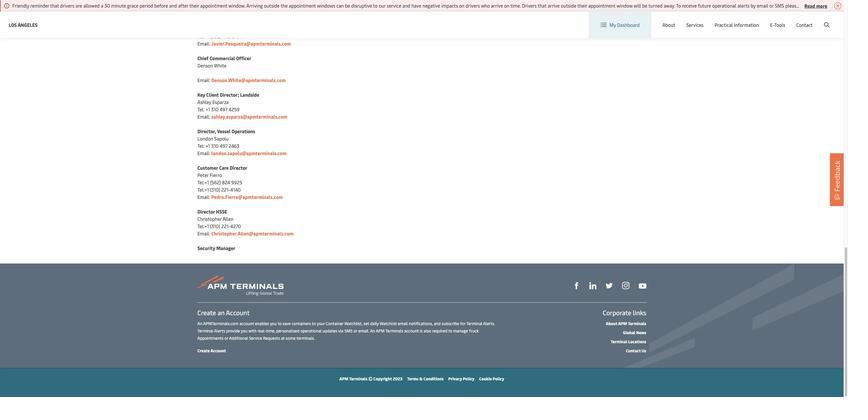 Task type: describe. For each thing, give the bounding box(es) containing it.
policy for cookie policy
[[493, 376, 505, 382]]

apmterminals.com
[[203, 321, 239, 327]]

required
[[432, 328, 448, 334]]

is
[[420, 328, 423, 334]]

future
[[698, 2, 712, 9]]

global menu button
[[719, 12, 764, 29]]

0 horizontal spatial you
[[241, 328, 248, 334]]

1 outside from the left
[[264, 2, 280, 9]]

are
[[76, 2, 82, 9]]

global for global news
[[623, 330, 636, 336]]

1 drivers from the left
[[60, 2, 74, 9]]

period
[[140, 2, 153, 9]]

subscribe to terminal a link
[[800, 2, 849, 9]]

3 tel:+1 from the top
[[198, 187, 209, 193]]

email.
[[359, 328, 369, 334]]

additional
[[229, 336, 248, 341]]

1 vertical spatial account
[[226, 308, 250, 317]]

service
[[249, 336, 262, 341]]

menu
[[746, 17, 758, 24]]

feedback
[[833, 161, 842, 192]]

container
[[326, 321, 344, 327]]

personalised
[[276, 328, 300, 334]]

1 horizontal spatial email
[[757, 2, 769, 9]]

terminals inside an apmterminals.com account enables you to save containers to your container watchlist, set daily watchlist email notifications, and subscribe for terminal alerts. terminal alerts provide you with real-time, personalised operational updates via sms or email. an apm terminals account is also required to manage truck appointments or additional service requests at some terminals.
[[386, 328, 403, 334]]

locations
[[628, 339, 647, 345]]

2 tel:+1 from the top
[[198, 179, 209, 186]]

tel:+1 inside tel:+1 (562) 446-3471 email: javier.pesqueira@apmterminals.com
[[198, 33, 209, 39]]

director inside director hsse christopher allen tel:+1 (310) 221-4270 email: christopher.allen@apmterminals.com
[[198, 208, 215, 215]]

and inside an apmterminals.com account enables you to save containers to your container watchlist, set daily watchlist email notifications, and subscribe for terminal alerts. terminal alerts provide you with real-time, personalised operational updates via sms or email. an apm terminals account is also required to manage truck appointments or additional service requests at some terminals.
[[434, 321, 441, 327]]

ashley.esparza@apmterminals.com link
[[211, 113, 288, 120]]

create for create an account
[[198, 308, 216, 317]]

email: inside customer care director peter fierro tel:+1 (562) 824 9925 tel:+1 (310) 221-4140 email: pedro.fierro@apmterminals.com
[[198, 194, 210, 200]]

to left manage
[[449, 328, 453, 334]]

(310) inside customer care director peter fierro tel:+1 (562) 824 9925 tel:+1 (310) 221-4140 email: pedro.fierro@apmterminals.com
[[210, 187, 220, 193]]

esparza
[[212, 99, 229, 105]]

los angeles
[[9, 21, 38, 28]]

3 email: from the top
[[198, 77, 210, 83]]

real-
[[258, 328, 266, 334]]

with
[[249, 328, 257, 334]]

2 vertical spatial account
[[211, 348, 226, 354]]

christopher.allen@apmterminals.com
[[211, 230, 294, 237]]

3 appointment from the left
[[589, 2, 616, 9]]

0 vertical spatial sms
[[775, 2, 785, 9]]

window.
[[229, 2, 246, 9]]

london.sapolu@apmterminals.com link
[[211, 150, 287, 156]]

1 appointment from the left
[[200, 2, 227, 9]]

some
[[286, 336, 296, 341]]

tel:+1 inside director hsse christopher allen tel:+1 (310) 221-4270 email: christopher.allen@apmterminals.com
[[198, 223, 209, 230]]

impacts
[[442, 2, 458, 9]]

4270
[[230, 223, 241, 230]]

terminal locations
[[611, 339, 647, 345]]

2 arrive from the left
[[548, 2, 560, 9]]

angeles
[[18, 21, 38, 28]]

feedback button
[[830, 153, 845, 206]]

watchlist
[[380, 321, 397, 327]]

denson.white@apmterminals.com
[[211, 77, 286, 83]]

my
[[610, 22, 616, 28]]

terms & conditions
[[407, 376, 444, 382]]

about apm terminals link
[[606, 321, 647, 327]]

contact
[[626, 348, 641, 354]]

0 horizontal spatial terminals
[[349, 376, 368, 382]]

by
[[751, 2, 756, 9]]

security
[[198, 245, 215, 251]]

manager
[[216, 245, 235, 251]]

497 inside the key client director; landside ashley esparza tel: +1 310 497 4259 email: ashley.esparza@apmterminals.com
[[220, 106, 228, 113]]

allowed
[[83, 2, 100, 9]]

white
[[214, 62, 227, 69]]

ashley
[[198, 99, 211, 105]]

customer
[[198, 165, 218, 171]]

1 horizontal spatial and
[[403, 2, 411, 9]]

to left our
[[373, 2, 378, 9]]

javier.pesqueira@apmterminals.com
[[211, 40, 291, 47]]

2 drivers from the left
[[466, 2, 480, 9]]

read more
[[805, 2, 828, 9]]

apmt footer logo image
[[198, 275, 283, 296]]

2 that from the left
[[538, 2, 547, 9]]

9925
[[231, 179, 242, 186]]

switch location button
[[670, 17, 713, 23]]

key client director; landside ashley esparza tel: +1 310 497 4259 email: ashley.esparza@apmterminals.com
[[198, 92, 288, 120]]

1 horizontal spatial account
[[404, 328, 419, 334]]

fill 44 link
[[606, 282, 613, 290]]

0 horizontal spatial apm
[[340, 376, 349, 382]]

client
[[206, 92, 219, 98]]

appointments
[[198, 336, 224, 341]]

manage
[[454, 328, 468, 334]]

alerts
[[738, 2, 750, 9]]

security manager
[[198, 245, 235, 251]]

subscribe inside an apmterminals.com account enables you to save containers to your container watchlist, set daily watchlist email notifications, and subscribe for terminal alerts. terminal alerts provide you with real-time, personalised operational updates via sms or email. an apm terminals account is also required to manage truck appointments or additional service requests at some terminals.
[[442, 321, 459, 327]]

us
[[642, 348, 647, 354]]

read more button
[[805, 2, 828, 9]]

221- inside director hsse christopher allen tel:+1 (310) 221-4270 email: christopher.allen@apmterminals.com
[[221, 223, 230, 230]]

commercial
[[210, 55, 235, 61]]

(562) inside customer care director peter fierro tel:+1 (562) 824 9925 tel:+1 (310) 221-4140 email: pedro.fierro@apmterminals.com
[[210, 179, 221, 186]]

2 horizontal spatial terminals
[[628, 321, 647, 327]]

hsse
[[216, 208, 227, 215]]

2 their from the left
[[578, 2, 588, 9]]

0 vertical spatial account
[[240, 321, 254, 327]]

time,
[[266, 328, 275, 334]]

a
[[847, 2, 849, 9]]

global menu
[[731, 17, 758, 24]]

email: inside tel:+1 (562) 446-3471 email: javier.pesqueira@apmterminals.com
[[198, 40, 210, 47]]

terminals.
[[297, 336, 315, 341]]

tel: inside director, vessel operations london sapolu tel: +1 310 497 2463 email: london.sapolu@apmterminals.com
[[198, 143, 205, 149]]

1 vertical spatial an
[[370, 328, 375, 334]]

you tube link
[[639, 282, 647, 289]]

corporate
[[603, 308, 632, 317]]

truck
[[469, 328, 479, 334]]

who
[[481, 2, 490, 9]]

conditions
[[424, 376, 444, 382]]

provide
[[226, 328, 240, 334]]

window
[[617, 2, 633, 9]]

los
[[9, 21, 17, 28]]

london
[[198, 135, 213, 142]]

email inside an apmterminals.com account enables you to save containers to your container watchlist, set daily watchlist email notifications, and subscribe for terminal alerts. terminal alerts provide you with real-time, personalised operational updates via sms or email. an apm terminals account is also required to manage truck appointments or additional service requests at some terminals.
[[398, 321, 408, 327]]

service
[[387, 2, 402, 9]]

tel: inside the key client director; landside ashley esparza tel: +1 310 497 4259 email: ashley.esparza@apmterminals.com
[[198, 106, 205, 113]]

have
[[412, 2, 422, 9]]

global news link
[[623, 330, 647, 336]]

a
[[101, 2, 103, 9]]

switch location
[[680, 17, 713, 23]]

sms inside an apmterminals.com account enables you to save containers to your container watchlist, set daily watchlist email notifications, and subscribe for terminal alerts. terminal alerts provide you with real-time, personalised operational updates via sms or email. an apm terminals account is also required to manage truck appointments or additional service requests at some terminals.
[[345, 328, 353, 334]]

after
[[178, 2, 188, 9]]

2023
[[393, 376, 403, 382]]

to left your
[[312, 321, 316, 327]]

via
[[338, 328, 344, 334]]

pedro.fierro@apmterminals.com link
[[211, 194, 283, 200]]

email: michelle.torres@apmterminals.com
[[198, 4, 289, 10]]

2 on from the left
[[504, 2, 510, 9]]

alerts.
[[483, 321, 495, 327]]

los angeles link
[[9, 21, 38, 29]]

minute
[[111, 2, 126, 9]]

pedro.fierro@apmterminals.com
[[211, 194, 283, 200]]

for
[[460, 321, 466, 327]]

221- inside customer care director peter fierro tel:+1 (562) 824 9925 tel:+1 (310) 221-4140 email: pedro.fierro@apmterminals.com
[[221, 187, 230, 193]]

customer care director peter fierro tel:+1 (562) 824 9925 tel:+1 (310) 221-4140 email: pedro.fierro@apmterminals.com
[[198, 165, 283, 200]]

0 vertical spatial account
[[816, 17, 833, 24]]

to left close alert image
[[822, 2, 827, 9]]

facebook image
[[573, 282, 580, 290]]

daily
[[370, 321, 379, 327]]



Task type: locate. For each thing, give the bounding box(es) containing it.
account down subscribe to terminal a link
[[816, 17, 833, 24]]

operational inside an apmterminals.com account enables you to save containers to your container watchlist, set daily watchlist email notifications, and subscribe for terminal alerts. terminal alerts provide you with real-time, personalised operational updates via sms or email. an apm terminals account is also required to manage truck appointments or additional service requests at some terminals.
[[301, 328, 322, 334]]

0 horizontal spatial arrive
[[491, 2, 503, 9]]

1 horizontal spatial on
[[504, 2, 510, 9]]

1 be from the left
[[345, 2, 350, 9]]

824
[[222, 179, 230, 186]]

0 horizontal spatial director
[[198, 208, 215, 215]]

denson.white@apmterminals.com link
[[211, 77, 286, 83]]

account down appointments
[[211, 348, 226, 354]]

chief
[[198, 55, 209, 61]]

1 tel:+1 from the top
[[198, 33, 209, 39]]

windows
[[317, 2, 335, 9]]

2 horizontal spatial and
[[434, 321, 441, 327]]

(562)
[[210, 33, 221, 39], [210, 179, 221, 186]]

1 on from the left
[[459, 2, 465, 9]]

2 appointment from the left
[[289, 2, 316, 9]]

1 vertical spatial 497
[[220, 143, 228, 149]]

director inside customer care director peter fierro tel:+1 (562) 824 9925 tel:+1 (310) 221-4140 email: pedro.fierro@apmterminals.com
[[230, 165, 248, 171]]

1 +1 from the top
[[206, 106, 210, 113]]

terminal up truck
[[467, 321, 483, 327]]

1 (562) from the top
[[210, 33, 221, 39]]

email right watchlist
[[398, 321, 408, 327]]

director, vessel operations london sapolu tel: +1 310 497 2463 email: london.sapolu@apmterminals.com
[[198, 128, 287, 156]]

email: down denson
[[198, 77, 210, 83]]

/
[[798, 17, 800, 24]]

1 horizontal spatial director
[[230, 165, 248, 171]]

(562) left 446-
[[210, 33, 221, 39]]

5 email: from the top
[[198, 150, 210, 156]]

terminals up global news link at the bottom right
[[628, 321, 647, 327]]

0 horizontal spatial on
[[459, 2, 465, 9]]

0 horizontal spatial global
[[623, 330, 636, 336]]

1 221- from the top
[[221, 187, 230, 193]]

be right can
[[345, 2, 350, 9]]

2 310 from the top
[[211, 143, 219, 149]]

0 horizontal spatial email
[[398, 321, 408, 327]]

instagram link
[[622, 282, 630, 290]]

2463
[[229, 143, 239, 149]]

my dashboard
[[610, 22, 640, 28]]

1 horizontal spatial you
[[270, 321, 277, 327]]

4 tel:+1 from the top
[[198, 223, 209, 230]]

apm down daily
[[376, 328, 385, 334]]

1 vertical spatial tel:
[[198, 143, 205, 149]]

1 horizontal spatial apm
[[376, 328, 385, 334]]

1 horizontal spatial operational
[[713, 2, 737, 9]]

shape link
[[573, 282, 580, 290]]

notifications,
[[409, 321, 433, 327]]

or
[[770, 2, 774, 9], [354, 328, 358, 334], [225, 336, 228, 341]]

310 inside the key client director; landside ashley esparza tel: +1 310 497 4259 email: ashley.esparza@apmterminals.com
[[211, 106, 219, 113]]

and left have in the left top of the page
[[403, 2, 411, 9]]

privacy policy
[[449, 376, 475, 382]]

497 down sapolu
[[220, 143, 228, 149]]

account
[[240, 321, 254, 327], [404, 328, 419, 334]]

1 vertical spatial subscribe
[[442, 321, 459, 327]]

0 vertical spatial operational
[[713, 2, 737, 9]]

login / create account link
[[775, 12, 833, 29]]

1 horizontal spatial appointment
[[289, 2, 316, 9]]

enables
[[255, 321, 269, 327]]

1 horizontal spatial outside
[[561, 2, 577, 9]]

310 down esparza
[[211, 106, 219, 113]]

2 +1 from the top
[[206, 143, 210, 149]]

1 horizontal spatial sms
[[775, 2, 785, 9]]

outside
[[264, 2, 280, 9], [561, 2, 577, 9]]

1 vertical spatial account
[[404, 328, 419, 334]]

close alert image
[[835, 2, 842, 9]]

1 vertical spatial about
[[606, 321, 618, 327]]

1 tel: from the top
[[198, 106, 205, 113]]

(562) inside tel:+1 (562) 446-3471 email: javier.pesqueira@apmterminals.com
[[210, 33, 221, 39]]

0 horizontal spatial policy
[[463, 376, 475, 382]]

1 horizontal spatial drivers
[[466, 2, 480, 9]]

0 vertical spatial (310)
[[210, 187, 220, 193]]

email: up chief
[[198, 40, 210, 47]]

2 221- from the top
[[221, 223, 230, 230]]

(562) down fierro
[[210, 179, 221, 186]]

0 vertical spatial subscribe
[[800, 2, 821, 9]]

email: inside director, vessel operations london sapolu tel: +1 310 497 2463 email: london.sapolu@apmterminals.com
[[198, 150, 210, 156]]

+1 down ashley
[[206, 106, 210, 113]]

drivers
[[522, 2, 537, 9]]

0 vertical spatial 310
[[211, 106, 219, 113]]

310 down sapolu
[[211, 143, 219, 149]]

1 vertical spatial (310)
[[210, 223, 220, 230]]

2 vertical spatial create
[[198, 348, 210, 354]]

0 vertical spatial tel:
[[198, 106, 205, 113]]

1 vertical spatial create
[[198, 308, 216, 317]]

friendly
[[12, 2, 29, 9]]

apm down "corporate links"
[[619, 321, 627, 327]]

446-
[[222, 33, 232, 39]]

create right /
[[801, 17, 815, 24]]

2 vertical spatial apm
[[340, 376, 349, 382]]

1 (310) from the top
[[210, 187, 220, 193]]

away. to
[[664, 2, 681, 9]]

0 horizontal spatial subscribe
[[442, 321, 459, 327]]

policy right privacy
[[463, 376, 475, 382]]

requests
[[263, 336, 280, 341]]

0 vertical spatial terminals
[[628, 321, 647, 327]]

1 vertical spatial or
[[354, 328, 358, 334]]

2 horizontal spatial appointment
[[589, 2, 616, 9]]

1 horizontal spatial an
[[370, 328, 375, 334]]

terminals left ⓒ
[[349, 376, 368, 382]]

1 horizontal spatial subscribe
[[800, 2, 821, 9]]

0 vertical spatial about
[[663, 22, 676, 28]]

on
[[459, 2, 465, 9], [504, 2, 510, 9]]

policy for privacy policy
[[463, 376, 475, 382]]

terminal left a
[[828, 2, 846, 9]]

0 horizontal spatial an
[[198, 321, 202, 327]]

1 vertical spatial you
[[241, 328, 248, 334]]

0 vertical spatial 221-
[[221, 187, 230, 193]]

arrive right drivers
[[548, 2, 560, 9]]

global for global menu
[[731, 17, 745, 24]]

221-
[[221, 187, 230, 193], [221, 223, 230, 230]]

1 policy from the left
[[463, 376, 475, 382]]

corporate links
[[603, 308, 647, 317]]

1 horizontal spatial policy
[[493, 376, 505, 382]]

containers
[[292, 321, 311, 327]]

0 vertical spatial an
[[198, 321, 202, 327]]

global inside button
[[731, 17, 745, 24]]

to left save
[[278, 321, 282, 327]]

or down watchlist,
[[354, 328, 358, 334]]

login
[[786, 17, 797, 24]]

director
[[230, 165, 248, 171], [198, 208, 215, 215]]

and left after
[[169, 2, 177, 9]]

0 horizontal spatial operational
[[301, 328, 322, 334]]

the
[[281, 2, 288, 9]]

global up the terminal locations link
[[623, 330, 636, 336]]

director right care
[[230, 165, 248, 171]]

4259
[[229, 106, 240, 113]]

1 that from the left
[[50, 2, 59, 9]]

1 horizontal spatial be
[[643, 2, 648, 9]]

+1 inside director, vessel operations london sapolu tel: +1 310 497 2463 email: london.sapolu@apmterminals.com
[[206, 143, 210, 149]]

officer
[[236, 55, 251, 61]]

will
[[634, 2, 641, 9]]

0 horizontal spatial sms
[[345, 328, 353, 334]]

tel: down ashley
[[198, 106, 205, 113]]

create down appointments
[[198, 348, 210, 354]]

on right impacts
[[459, 2, 465, 9]]

1 vertical spatial operational
[[301, 328, 322, 334]]

0 vertical spatial apm
[[619, 321, 627, 327]]

email: down ashley
[[198, 113, 210, 120]]

to
[[373, 2, 378, 9], [822, 2, 827, 9], [278, 321, 282, 327], [312, 321, 316, 327], [449, 328, 453, 334]]

drivers left "are"
[[60, 2, 74, 9]]

0 vertical spatial or
[[770, 2, 774, 9]]

that right drivers
[[538, 2, 547, 9]]

1 arrive from the left
[[491, 2, 503, 9]]

2 be from the left
[[643, 2, 648, 9]]

arriving
[[247, 2, 263, 9]]

2 tel: from the top
[[198, 143, 205, 149]]

christopher.allen@apmterminals.com link
[[211, 230, 294, 237]]

terminal up appointments
[[198, 328, 213, 334]]

1 horizontal spatial about
[[663, 22, 676, 28]]

arrive right who
[[491, 2, 503, 9]]

or right by
[[770, 2, 774, 9]]

instagram image
[[622, 282, 630, 290]]

0 vertical spatial (562)
[[210, 33, 221, 39]]

2 (562) from the top
[[210, 179, 221, 186]]

apm terminals ⓒ copyright 2023
[[340, 376, 403, 382]]

1 vertical spatial terminals
[[386, 328, 403, 334]]

0 horizontal spatial outside
[[264, 2, 280, 9]]

you up time,
[[270, 321, 277, 327]]

updates
[[323, 328, 338, 334]]

1 their from the left
[[189, 2, 199, 9]]

global
[[731, 17, 745, 24], [623, 330, 636, 336]]

and up required
[[434, 321, 441, 327]]

(310) inside director hsse christopher allen tel:+1 (310) 221-4270 email: christopher.allen@apmterminals.com
[[210, 223, 220, 230]]

1 497 from the top
[[220, 106, 228, 113]]

create for create account
[[198, 348, 210, 354]]

christopher
[[198, 216, 222, 222]]

(310) down christopher
[[210, 223, 220, 230]]

+1
[[206, 106, 210, 113], [206, 143, 210, 149]]

1 horizontal spatial their
[[578, 2, 588, 9]]

+1 down london
[[206, 143, 210, 149]]

2 (310) from the top
[[210, 223, 220, 230]]

1 horizontal spatial arrive
[[548, 2, 560, 9]]

497 inside director, vessel operations london sapolu tel: +1 310 497 2463 email: london.sapolu@apmterminals.com
[[220, 143, 228, 149]]

0 horizontal spatial their
[[189, 2, 199, 9]]

create account link
[[198, 348, 226, 354]]

1 vertical spatial (562)
[[210, 179, 221, 186]]

2 policy from the left
[[493, 376, 505, 382]]

0 vertical spatial global
[[731, 17, 745, 24]]

operational left alerts
[[713, 2, 737, 9]]

1 vertical spatial +1
[[206, 143, 210, 149]]

0 vertical spatial 497
[[220, 106, 228, 113]]

1 vertical spatial global
[[623, 330, 636, 336]]

1 vertical spatial email
[[398, 321, 408, 327]]

0 vertical spatial director
[[230, 165, 248, 171]]

account left is
[[404, 328, 419, 334]]

0 horizontal spatial be
[[345, 2, 350, 9]]

(310) down fierro
[[210, 187, 220, 193]]

4140
[[230, 187, 241, 193]]

terminal up the contact
[[611, 339, 628, 345]]

twitter image
[[606, 282, 613, 290]]

497 down esparza
[[220, 106, 228, 113]]

about left switch
[[663, 22, 676, 28]]

director hsse christopher allen tel:+1 (310) 221-4270 email: christopher.allen@apmterminals.com
[[198, 208, 294, 237]]

221- down allen at the left bottom of the page
[[221, 223, 230, 230]]

&
[[420, 376, 423, 382]]

news
[[637, 330, 647, 336]]

0 vertical spatial you
[[270, 321, 277, 327]]

negative
[[423, 2, 440, 9]]

and
[[169, 2, 177, 9], [403, 2, 411, 9], [434, 321, 441, 327]]

email: inside director hsse christopher allen tel:+1 (310) 221-4270 email: christopher.allen@apmterminals.com
[[198, 230, 210, 237]]

0 vertical spatial create
[[801, 17, 815, 24]]

2 horizontal spatial or
[[770, 2, 774, 9]]

more
[[817, 2, 828, 9]]

account up with in the bottom of the page
[[240, 321, 254, 327]]

tel:+1
[[198, 33, 209, 39], [198, 179, 209, 186], [198, 187, 209, 193], [198, 223, 209, 230]]

cookie policy link
[[479, 376, 505, 382]]

appointment up my
[[589, 2, 616, 9]]

sms left please
[[775, 2, 785, 9]]

create
[[801, 17, 815, 24], [198, 308, 216, 317], [198, 348, 210, 354]]

1 horizontal spatial that
[[538, 2, 547, 9]]

email: down peter
[[198, 194, 210, 200]]

about down corporate
[[606, 321, 618, 327]]

be right will
[[643, 2, 648, 9]]

0 horizontal spatial about
[[606, 321, 618, 327]]

appointment right the
[[289, 2, 316, 9]]

2 vertical spatial terminals
[[349, 376, 368, 382]]

email: inside the key client director; landside ashley esparza tel: +1 310 497 4259 email: ashley.esparza@apmterminals.com
[[198, 113, 210, 120]]

apm inside an apmterminals.com account enables you to save containers to your container watchlist, set daily watchlist email notifications, and subscribe for terminal alerts. terminal alerts provide you with real-time, personalised operational updates via sms or email. an apm terminals account is also required to manage truck appointments or additional service requests at some terminals.
[[376, 328, 385, 334]]

about for about apm terminals
[[606, 321, 618, 327]]

4 email: from the top
[[198, 113, 210, 120]]

email right by
[[757, 2, 769, 9]]

on left time.
[[504, 2, 510, 9]]

0 horizontal spatial that
[[50, 2, 59, 9]]

0 horizontal spatial account
[[240, 321, 254, 327]]

email: denson.white@apmterminals.com
[[198, 77, 286, 83]]

ⓒ
[[369, 376, 373, 382]]

1 310 from the top
[[211, 106, 219, 113]]

an down daily
[[370, 328, 375, 334]]

policy right 'cookie'
[[493, 376, 505, 382]]

310
[[211, 106, 219, 113], [211, 143, 219, 149]]

7 email: from the top
[[198, 230, 210, 237]]

2 vertical spatial or
[[225, 336, 228, 341]]

2 outside from the left
[[561, 2, 577, 9]]

cookie
[[479, 376, 492, 382]]

1 horizontal spatial global
[[731, 17, 745, 24]]

terminals down watchlist
[[386, 328, 403, 334]]

save
[[283, 321, 291, 327]]

2 497 from the top
[[220, 143, 228, 149]]

director up christopher
[[198, 208, 215, 215]]

email: down london
[[198, 150, 210, 156]]

apm left ⓒ
[[340, 376, 349, 382]]

or down alerts
[[225, 336, 228, 341]]

appointment left window. at the top left
[[200, 2, 227, 9]]

be
[[345, 2, 350, 9], [643, 2, 648, 9]]

1 vertical spatial 310
[[211, 143, 219, 149]]

221- down 824 on the left top of page
[[221, 187, 230, 193]]

1 vertical spatial director
[[198, 208, 215, 215]]

310 inside director, vessel operations london sapolu tel: +1 310 497 2463 email: london.sapolu@apmterminals.com
[[211, 143, 219, 149]]

0 vertical spatial email
[[757, 2, 769, 9]]

linkedin image
[[590, 282, 597, 290]]

create left an
[[198, 308, 216, 317]]

6 email: from the top
[[198, 194, 210, 200]]

that right "reminder"
[[50, 2, 59, 9]]

1 email: from the top
[[198, 4, 210, 10]]

my dashboard button
[[600, 12, 640, 38]]

0 horizontal spatial appointment
[[200, 2, 227, 9]]

0 horizontal spatial and
[[169, 2, 177, 9]]

2 email: from the top
[[198, 40, 210, 47]]

0 vertical spatial +1
[[206, 106, 210, 113]]

an up appointments
[[198, 321, 202, 327]]

about for about
[[663, 22, 676, 28]]

turned
[[649, 2, 663, 9]]

0 horizontal spatial or
[[225, 336, 228, 341]]

director,
[[198, 128, 216, 134]]

1 vertical spatial sms
[[345, 328, 353, 334]]

you left with in the bottom of the page
[[241, 328, 248, 334]]

drivers left who
[[466, 2, 480, 9]]

key
[[198, 92, 205, 98]]

2 horizontal spatial apm
[[619, 321, 627, 327]]

1 vertical spatial 221-
[[221, 223, 230, 230]]

tel:+1 (562) 446-3471 email: javier.pesqueira@apmterminals.com
[[198, 33, 291, 47]]

+1 inside the key client director; landside ashley esparza tel: +1 310 497 4259 email: ashley.esparza@apmterminals.com
[[206, 106, 210, 113]]

create account
[[198, 348, 226, 354]]

privacy policy link
[[449, 376, 475, 382]]

0 horizontal spatial drivers
[[60, 2, 74, 9]]

1 vertical spatial apm
[[376, 328, 385, 334]]

1 horizontal spatial terminals
[[386, 328, 403, 334]]

operational up the terminals.
[[301, 328, 322, 334]]

account right an
[[226, 308, 250, 317]]

location
[[695, 17, 713, 23]]

email: right after
[[198, 4, 210, 10]]

sms right via
[[345, 328, 353, 334]]

receive
[[682, 2, 697, 9]]

1 horizontal spatial or
[[354, 328, 358, 334]]

an
[[198, 321, 202, 327], [370, 328, 375, 334]]

director;
[[220, 92, 239, 98]]

youtube image
[[639, 284, 647, 289]]

tel: down london
[[198, 143, 205, 149]]

contact us link
[[626, 348, 647, 354]]

email: up security
[[198, 230, 210, 237]]

global left menu
[[731, 17, 745, 24]]

tel:
[[198, 106, 205, 113], [198, 143, 205, 149]]



Task type: vqa. For each thing, say whether or not it's contained in the screenshot.
top the -
no



